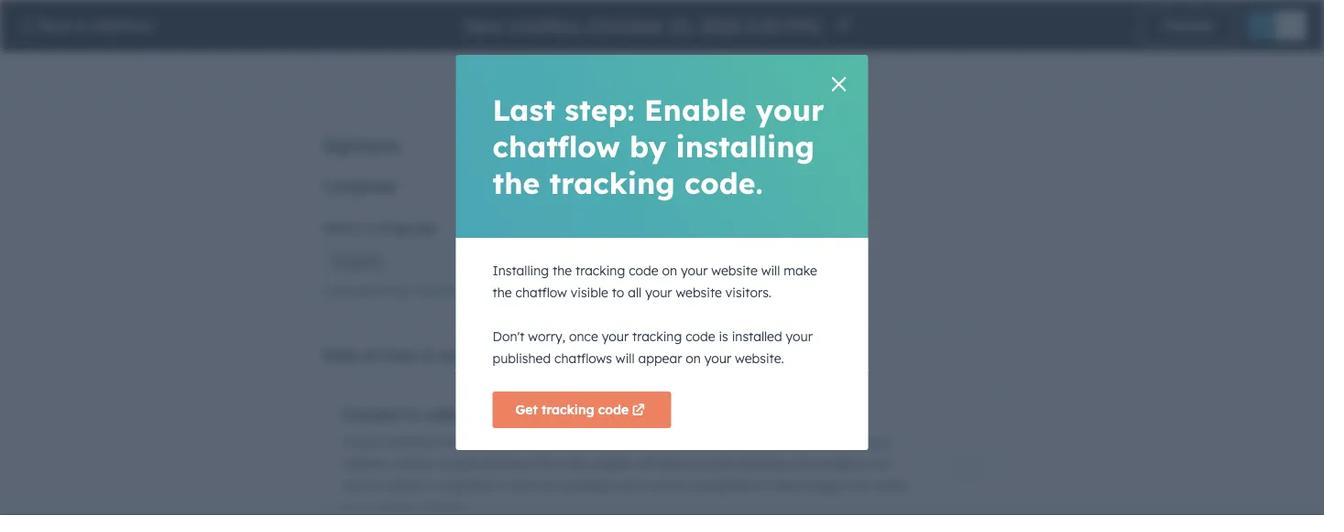 Task type: describe. For each thing, give the bounding box(es) containing it.
last step: enable your chatflow by installing the tracking code.
[[493, 92, 824, 202]]

0 vertical spatial accept
[[820, 434, 861, 450]]

0 horizontal spatial a
[[365, 219, 373, 236]]

code inside the don't worry, once your tracking code is installed your published chatflows will appear on your website.
[[686, 329, 715, 345]]

select a language
[[323, 219, 437, 236]]

website.
[[735, 351, 784, 367]]

2 horizontal spatial visitor
[[872, 478, 909, 494]]

end.
[[342, 478, 368, 494]]

our
[[393, 284, 411, 298]]

1 vertical spatial chat
[[558, 456, 585, 472]]

back to chatflows button
[[18, 17, 153, 37]]

close image
[[832, 77, 846, 92]]

banner,
[[487, 456, 531, 472]]

consent to collect chat cookies
[[342, 406, 570, 424]]

data privacy & consent
[[323, 346, 496, 365]]

is
[[719, 329, 728, 345]]

target
[[591, 65, 629, 81]]

but
[[750, 434, 770, 450]]

did
[[774, 434, 793, 450]]

step:
[[565, 92, 635, 128]]

chatflow inside the installing the tracking code on your website will make the chatflow visible to all your website visitors.
[[516, 285, 567, 301]]

don't worry, once your tracking code is installed your published chatflows will appear on your website.
[[493, 329, 813, 367]]

make
[[784, 263, 817, 279]]

they
[[605, 434, 631, 450]]

consent
[[342, 406, 401, 424]]

enable
[[644, 92, 746, 128]]

in
[[371, 478, 384, 494]]

collect
[[425, 406, 473, 424]]

1 vertical spatial accept
[[376, 500, 417, 516]]

the down installing
[[493, 285, 512, 301]]

all
[[628, 285, 642, 301]]

build
[[510, 65, 540, 81]]

will inside the don't worry, once your tracking code is installed your published chatflows will appear on your website.
[[616, 351, 635, 367]]

learn about our
[[323, 284, 414, 298]]

your inside last step: enable your chatflow by installing the tracking code.
[[756, 92, 824, 128]]

the left "page"
[[519, 434, 538, 450]]

on inside the installing the tracking code on your website will make the chatflow visible to all your website visitors.
[[662, 263, 677, 279]]

visitors.
[[726, 285, 772, 301]]

chatting
[[677, 434, 727, 450]]

chatflows inside the don't worry, once your tracking code is installed your published chatflows will appear on your website.
[[555, 351, 612, 367]]

cookies.
[[421, 500, 470, 516]]

more
[[557, 346, 595, 365]]

0 vertical spatial conversation
[[790, 456, 868, 472]]

link opens in a new window image for languages
[[534, 284, 545, 301]]

website up the 'cookie'
[[387, 434, 433, 450]]

website left visitors.
[[676, 285, 722, 301]]

by
[[630, 128, 667, 165]]

installing the tracking code on your website will make the chatflow visible to all your website visitors.
[[493, 263, 817, 301]]

last
[[493, 92, 555, 128]]

0 vertical spatial consent
[[439, 346, 496, 365]]

preview button
[[1141, 7, 1236, 44]]

the down "page"
[[535, 456, 554, 472]]

learn more link
[[511, 346, 617, 365]]

the inside last step: enable your chatflow by installing the tracking code.
[[493, 165, 540, 202]]

to left the collect
[[406, 406, 421, 424]]

link opens in a new window image
[[534, 287, 545, 298]]

language
[[323, 176, 397, 195]]

other
[[770, 478, 802, 494]]

if your website visitor leaves the page that they began chatting on but did not accept your website cookie consent banner, the chat widget will reset and the existing conversation will end. in order to maintain a chat conversation as a visitor navigates to other pages, the visitor must accept cookies.
[[342, 434, 909, 516]]

cookies
[[515, 406, 570, 424]]

english button
[[323, 242, 735, 279]]

tracking inside the don't worry, once your tracking code is installed your published chatflows will appear on your website.
[[632, 329, 682, 345]]

build button
[[484, 51, 565, 95]]

link opens in a new window image for more
[[599, 350, 614, 365]]

get tracking code link
[[493, 392, 671, 429]]

languages
[[474, 284, 532, 298]]

code.
[[685, 165, 763, 202]]

learn more
[[511, 346, 595, 365]]

must
[[342, 500, 372, 516]]

about
[[358, 284, 390, 298]]

reset
[[656, 456, 686, 472]]

if
[[342, 434, 353, 450]]



Task type: vqa. For each thing, say whether or not it's contained in the screenshot.
Search HubSpot search field
no



Task type: locate. For each thing, give the bounding box(es) containing it.
website up visitors.
[[711, 263, 758, 279]]

1 horizontal spatial learn
[[511, 346, 553, 365]]

tracking up appear on the bottom of the page
[[632, 329, 682, 345]]

chat down banner,
[[509, 478, 536, 494]]

options
[[777, 65, 826, 81], [323, 133, 400, 158]]

tracking
[[549, 165, 675, 202], [576, 263, 625, 279], [632, 329, 682, 345], [542, 402, 595, 418]]

privacy
[[364, 346, 419, 365]]

chatflow down the build "button" at the top of page
[[493, 128, 620, 165]]

to inside button
[[74, 17, 88, 33]]

visitor down consent to collect chat cookies
[[437, 434, 474, 450]]

began
[[635, 434, 673, 450]]

will inside the installing the tracking code on your website will make the chatflow visible to all your website visitors.
[[761, 263, 780, 279]]

installing
[[676, 128, 815, 165]]

visitor
[[437, 434, 474, 450], [650, 478, 687, 494], [872, 478, 909, 494]]

chatflow down installing
[[516, 285, 567, 301]]

chatflows inside back to chatflows button
[[91, 17, 153, 33]]

navigates
[[691, 478, 750, 494]]

consent inside if your website visitor leaves the page that they began chatting on but did not accept your website cookie consent banner, the chat widget will reset and the existing conversation will end. in order to maintain a chat conversation as a visitor navigates to other pages, the visitor must accept cookies.
[[435, 456, 483, 472]]

existing
[[739, 456, 786, 472]]

0 horizontal spatial learn
[[323, 284, 354, 298]]

to
[[74, 17, 88, 33], [612, 285, 624, 301], [406, 406, 421, 424], [424, 478, 436, 494], [754, 478, 766, 494]]

learn for learn about our
[[323, 284, 354, 298]]

1 vertical spatial learn
[[511, 346, 553, 365]]

on inside the don't worry, once your tracking code is installed your published chatflows will appear on your website.
[[686, 351, 701, 367]]

a down banner,
[[497, 478, 505, 494]]

accept
[[820, 434, 861, 450], [376, 500, 417, 516]]

on right appear on the bottom of the page
[[686, 351, 701, 367]]

accept right not
[[820, 434, 861, 450]]

accept down order
[[376, 500, 417, 516]]

consent right &
[[439, 346, 496, 365]]

on up the don't worry, once your tracking code is installed your published chatflows will appear on your website.
[[662, 263, 677, 279]]

tracking down step:
[[549, 165, 675, 202]]

pages,
[[805, 478, 846, 494]]

english
[[333, 252, 382, 270]]

0 horizontal spatial chatflows
[[91, 17, 153, 33]]

link opens in a new window image
[[534, 284, 545, 301], [599, 350, 614, 365], [599, 350, 614, 365]]

1 horizontal spatial accept
[[820, 434, 861, 450]]

order
[[388, 478, 420, 494]]

1 horizontal spatial chatflows
[[555, 351, 612, 367]]

to right order
[[424, 478, 436, 494]]

chatflows right back
[[91, 17, 153, 33]]

display button
[[655, 51, 751, 95]]

target button
[[565, 51, 655, 95]]

will
[[761, 263, 780, 279], [616, 351, 635, 367], [633, 456, 652, 472], [871, 456, 890, 472]]

the down last
[[493, 165, 540, 202]]

to right back
[[74, 17, 88, 33]]

options left the close icon
[[777, 65, 826, 81]]

tracking inside last step: enable your chatflow by installing the tracking code.
[[549, 165, 675, 202]]

conversation up pages,
[[790, 456, 868, 472]]

to inside the installing the tracking code on your website will make the chatflow visible to all your website visitors.
[[612, 285, 624, 301]]

0 vertical spatial code
[[629, 263, 659, 279]]

1 vertical spatial chatflows
[[555, 351, 612, 367]]

chat down "page"
[[558, 456, 585, 472]]

the right pages,
[[850, 478, 869, 494]]

maintain
[[440, 478, 494, 494]]

that
[[577, 434, 601, 450]]

get tracking code
[[516, 402, 629, 418]]

2 horizontal spatial on
[[731, 434, 746, 450]]

widget
[[588, 456, 630, 472]]

options inside button
[[777, 65, 826, 81]]

to left all
[[612, 285, 624, 301]]

conversation down widget
[[539, 478, 617, 494]]

and
[[689, 456, 713, 472]]

last step: enable your chatflow by installing the tracking code. dialog
[[456, 55, 868, 451]]

chat up leaves
[[478, 406, 510, 424]]

1 vertical spatial code
[[686, 329, 715, 345]]

code
[[629, 263, 659, 279], [686, 329, 715, 345], [598, 402, 629, 418]]

display
[[681, 65, 725, 81]]

0 vertical spatial on
[[662, 263, 677, 279]]

back
[[38, 17, 70, 33]]

0 horizontal spatial on
[[662, 263, 677, 279]]

&
[[423, 346, 434, 365]]

cookie
[[392, 456, 432, 472]]

chat
[[478, 406, 510, 424], [558, 456, 585, 472], [509, 478, 536, 494]]

supported languages link
[[414, 284, 548, 301]]

2 vertical spatial code
[[598, 402, 629, 418]]

don't
[[493, 329, 525, 345]]

installing
[[493, 263, 549, 279]]

learn down worry,
[[511, 346, 553, 365]]

tracking up "page"
[[542, 402, 595, 418]]

1 horizontal spatial conversation
[[790, 456, 868, 472]]

the up navigates
[[716, 456, 736, 472]]

published
[[493, 351, 551, 367]]

chatflow inside last step: enable your chatflow by installing the tracking code.
[[493, 128, 620, 165]]

options button
[[751, 51, 851, 95]]

select
[[323, 219, 361, 236]]

visitor right pages,
[[872, 478, 909, 494]]

navigation
[[484, 51, 851, 96]]

code left the is
[[686, 329, 715, 345]]

data
[[323, 346, 359, 365]]

appear
[[638, 351, 682, 367]]

the up visible
[[553, 263, 572, 279]]

code inside the installing the tracking code on your website will make the chatflow visible to all your website visitors.
[[629, 263, 659, 279]]

back to chatflows
[[38, 17, 153, 33]]

0 horizontal spatial options
[[323, 133, 400, 158]]

consent up maintain
[[435, 456, 483, 472]]

code up all
[[629, 263, 659, 279]]

your
[[756, 92, 824, 128], [681, 263, 708, 279], [645, 285, 672, 301], [602, 329, 629, 345], [786, 329, 813, 345], [705, 351, 732, 367], [356, 434, 383, 450], [865, 434, 892, 450]]

1 horizontal spatial a
[[497, 478, 505, 494]]

2 vertical spatial chat
[[509, 478, 536, 494]]

conversation
[[790, 456, 868, 472], [539, 478, 617, 494]]

options up language
[[323, 133, 400, 158]]

code up the they
[[598, 402, 629, 418]]

0 vertical spatial chat
[[478, 406, 510, 424]]

to down existing
[[754, 478, 766, 494]]

1 horizontal spatial visitor
[[650, 478, 687, 494]]

once
[[569, 329, 598, 345]]

on
[[662, 263, 677, 279], [686, 351, 701, 367], [731, 434, 746, 450]]

visible
[[571, 285, 608, 301]]

0 vertical spatial chatflows
[[91, 17, 153, 33]]

leaves
[[477, 434, 515, 450]]

supported
[[414, 284, 471, 298]]

tracking inside the installing the tracking code on your website will make the chatflow visible to all your website visitors.
[[576, 263, 625, 279]]

supported languages
[[414, 284, 532, 298]]

chatflows down once
[[555, 351, 612, 367]]

1 vertical spatial conversation
[[539, 478, 617, 494]]

website up end.
[[342, 456, 389, 472]]

1 horizontal spatial options
[[777, 65, 826, 81]]

0 vertical spatial learn
[[323, 284, 354, 298]]

chatflow
[[493, 128, 620, 165], [516, 285, 567, 301]]

page
[[542, 434, 573, 450]]

learn left about
[[323, 284, 354, 298]]

on inside if your website visitor leaves the page that they began chatting on but did not accept your website cookie consent banner, the chat widget will reset and the existing conversation will end. in order to maintain a chat conversation as a visitor navigates to other pages, the visitor must accept cookies.
[[731, 434, 746, 450]]

2 horizontal spatial a
[[639, 478, 647, 494]]

on left but
[[731, 434, 746, 450]]

consent
[[439, 346, 496, 365], [435, 456, 483, 472]]

get
[[516, 402, 538, 418]]

preview
[[1164, 17, 1213, 33]]

0 vertical spatial options
[[777, 65, 826, 81]]

a right select
[[365, 219, 373, 236]]

0 horizontal spatial conversation
[[539, 478, 617, 494]]

0 horizontal spatial accept
[[376, 500, 417, 516]]

chatflows
[[91, 17, 153, 33], [555, 351, 612, 367]]

learn
[[323, 284, 354, 298], [511, 346, 553, 365]]

installed
[[732, 329, 782, 345]]

2 vertical spatial on
[[731, 434, 746, 450]]

learn for learn more
[[511, 346, 553, 365]]

1 vertical spatial options
[[323, 133, 400, 158]]

1 vertical spatial on
[[686, 351, 701, 367]]

0 vertical spatial chatflow
[[493, 128, 620, 165]]

not
[[796, 434, 816, 450]]

a right as
[[639, 478, 647, 494]]

the
[[493, 165, 540, 202], [553, 263, 572, 279], [493, 285, 512, 301], [519, 434, 538, 450], [535, 456, 554, 472], [716, 456, 736, 472], [850, 478, 869, 494]]

tracking inside get tracking code link
[[542, 402, 595, 418]]

1 horizontal spatial on
[[686, 351, 701, 367]]

visitor down reset
[[650, 478, 687, 494]]

language
[[377, 219, 437, 236]]

0 horizontal spatial visitor
[[437, 434, 474, 450]]

as
[[621, 478, 635, 494]]

website
[[711, 263, 758, 279], [676, 285, 722, 301], [387, 434, 433, 450], [342, 456, 389, 472]]

1 vertical spatial chatflow
[[516, 285, 567, 301]]

tracking up visible
[[576, 263, 625, 279]]

None field
[[463, 13, 826, 38]]

a
[[365, 219, 373, 236], [497, 478, 505, 494], [639, 478, 647, 494]]

navigation containing build
[[484, 51, 851, 96]]

worry,
[[528, 329, 566, 345]]

1 vertical spatial consent
[[435, 456, 483, 472]]



